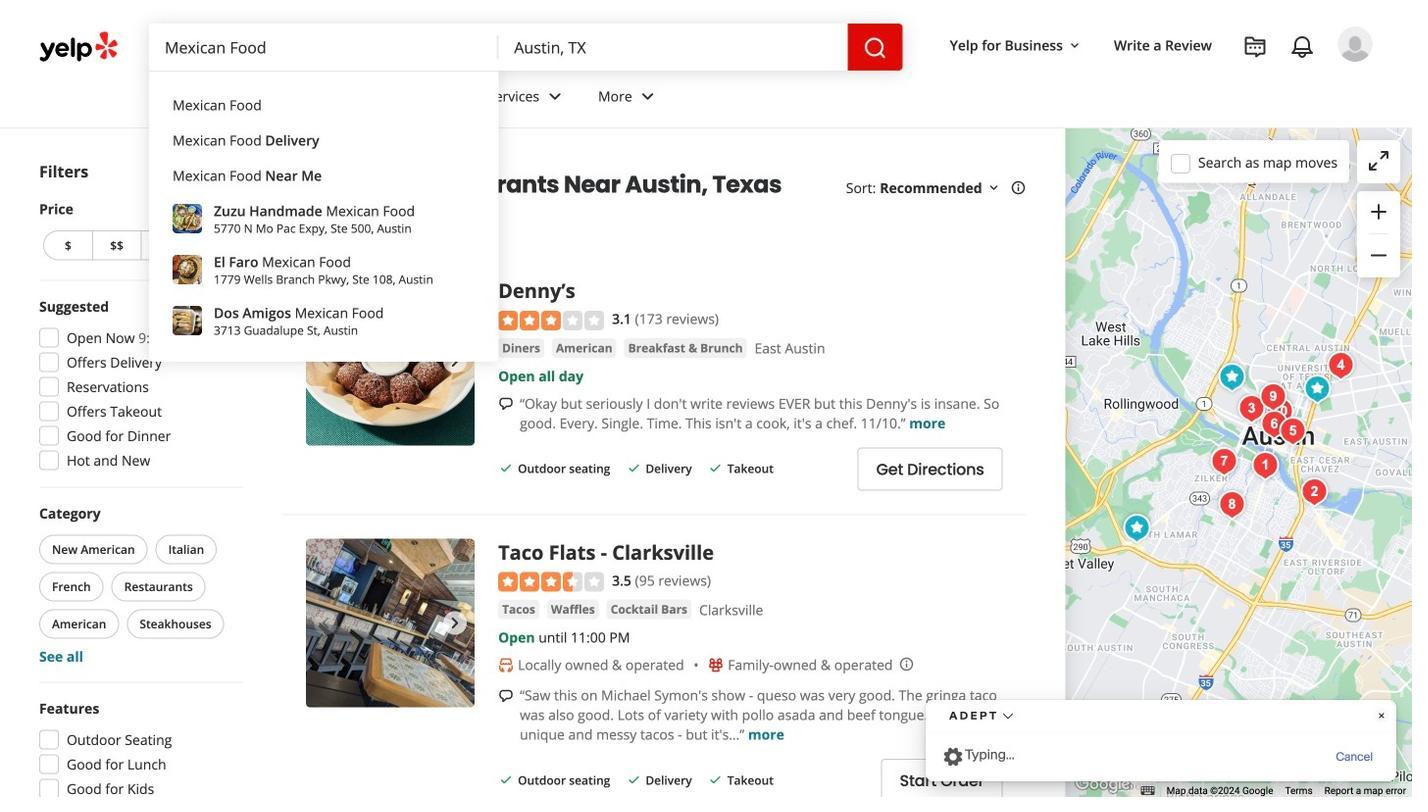 Task type: locate. For each thing, give the bounding box(es) containing it.
odd duck image
[[1205, 442, 1244, 482]]

salty sow image
[[1321, 346, 1361, 385]]

google image
[[1071, 772, 1135, 797]]

3.1 star rating image
[[498, 311, 604, 330]]

red ash image
[[1255, 405, 1294, 444]]

1 slideshow element from the top
[[306, 277, 475, 446]]

0 vertical spatial slideshow element
[[306, 277, 475, 446]]

16 family owned v2 image
[[708, 658, 724, 673]]

search image
[[864, 36, 887, 60]]

1 horizontal spatial 16 checkmark v2 image
[[626, 460, 642, 476]]

1 horizontal spatial 24 chevron down v2 image
[[636, 85, 660, 108]]

next image
[[443, 350, 467, 373], [443, 611, 467, 635]]

projects image
[[1244, 35, 1267, 59]]

None field
[[149, 24, 499, 71], [499, 24, 848, 71], [149, 24, 499, 71]]

info icon image
[[899, 656, 915, 672], [899, 656, 915, 672]]

16 chevron down v2 image
[[1067, 38, 1083, 54], [986, 180, 1002, 196]]

group
[[1357, 191, 1401, 278], [39, 199, 243, 264], [33, 297, 243, 476], [35, 504, 243, 666], [33, 699, 243, 797]]

next image for the 3.5 star rating image
[[443, 611, 467, 635]]

1 horizontal spatial 16 chevron down v2 image
[[1067, 38, 1083, 54]]

previous image
[[314, 350, 337, 373]]

3.5 star rating image
[[498, 573, 604, 592]]

16 checkmark v2 image
[[708, 460, 724, 476], [498, 772, 514, 788], [626, 772, 642, 788], [708, 772, 724, 788]]

2 next image from the top
[[443, 611, 467, 635]]

24 chevron down v2 image down things to do, nail salons, plumbers text field
[[245, 85, 269, 108]]

higher ground image
[[1261, 392, 1300, 432]]

1 vertical spatial 16 chevron down v2 image
[[986, 180, 1002, 196]]

0 vertical spatial next image
[[443, 350, 467, 373]]

24 chevron down v2 image down "address, neighborhood, city, state or zip" text field
[[636, 85, 660, 108]]

None search field
[[149, 24, 903, 71]]

1 next image from the top
[[443, 350, 467, 373]]

24 chevron down v2 image
[[245, 85, 269, 108], [636, 85, 660, 108]]

2 slideshow element from the top
[[306, 539, 475, 708]]

0 vertical spatial 16 chevron down v2 image
[[1067, 38, 1083, 54]]

phoebe's diner image
[[1213, 485, 1252, 525]]

qi austin image
[[1232, 389, 1271, 429]]

16 checkmark v2 image
[[498, 460, 514, 476], [626, 460, 642, 476]]

expand map image
[[1367, 149, 1391, 173]]

1 vertical spatial slideshow element
[[306, 539, 475, 708]]

  text field
[[149, 24, 499, 71]]

things to do, nail salons, plumbers text field
[[149, 24, 499, 71]]

2 24 chevron down v2 image from the left
[[636, 85, 660, 108]]

0 horizontal spatial 16 checkmark v2 image
[[498, 460, 514, 476]]

slideshow element
[[306, 277, 475, 446], [306, 539, 475, 708]]

24 chevron down v2 image
[[543, 85, 567, 108]]

1 vertical spatial next image
[[443, 611, 467, 635]]

previous image
[[314, 611, 337, 635]]

denny's image
[[1298, 370, 1337, 409]]

slideshow element for the 3.5 star rating image
[[306, 539, 475, 708]]

0 horizontal spatial 24 chevron down v2 image
[[245, 85, 269, 108]]

business categories element
[[149, 71, 1373, 128]]

next image for 3.1 star rating image
[[443, 350, 467, 373]]

muse fusion+sushi image
[[1117, 509, 1157, 548]]



Task type: describe. For each thing, give the bounding box(es) containing it.
phoebe's diner image
[[1254, 378, 1293, 417]]

16 info v2 image
[[1011, 180, 1027, 196]]

16 speech v2 image
[[498, 396, 514, 412]]

address, neighborhood, city, state or zip text field
[[499, 24, 848, 71]]

ruby a. image
[[1338, 26, 1373, 62]]

user actions element
[[934, 25, 1401, 145]]

zoom out image
[[1367, 244, 1391, 267]]

16 locally owned v2 image
[[498, 658, 514, 673]]

16 speech v2 image
[[498, 689, 514, 704]]

keyboard shortcuts image
[[1141, 787, 1155, 796]]

0 horizontal spatial 16 chevron down v2 image
[[986, 180, 1002, 196]]

aba - austin image
[[1246, 446, 1285, 485]]

2 16 checkmark v2 image from the left
[[626, 460, 642, 476]]

16 chevron down v2 image inside "user actions" element
[[1067, 38, 1083, 54]]

none field "address, neighborhood, city, state or zip"
[[499, 24, 848, 71]]

zoom in image
[[1367, 200, 1391, 224]]

notifications image
[[1291, 35, 1314, 59]]

taco flats - clarksville image
[[1213, 358, 1252, 397]]

1 16 checkmark v2 image from the left
[[498, 460, 514, 476]]

slideshow element for 3.1 star rating image
[[306, 277, 475, 446]]

moonshine patio bar & grill image
[[1273, 412, 1313, 451]]

map region
[[1053, 86, 1412, 797]]

1618 asian fusion image
[[1295, 473, 1334, 512]]

1 24 chevron down v2 image from the left
[[245, 85, 269, 108]]



Task type: vqa. For each thing, say whether or not it's contained in the screenshot.
3 stars corresponding to Filter reviews by 3 stars rating element
no



